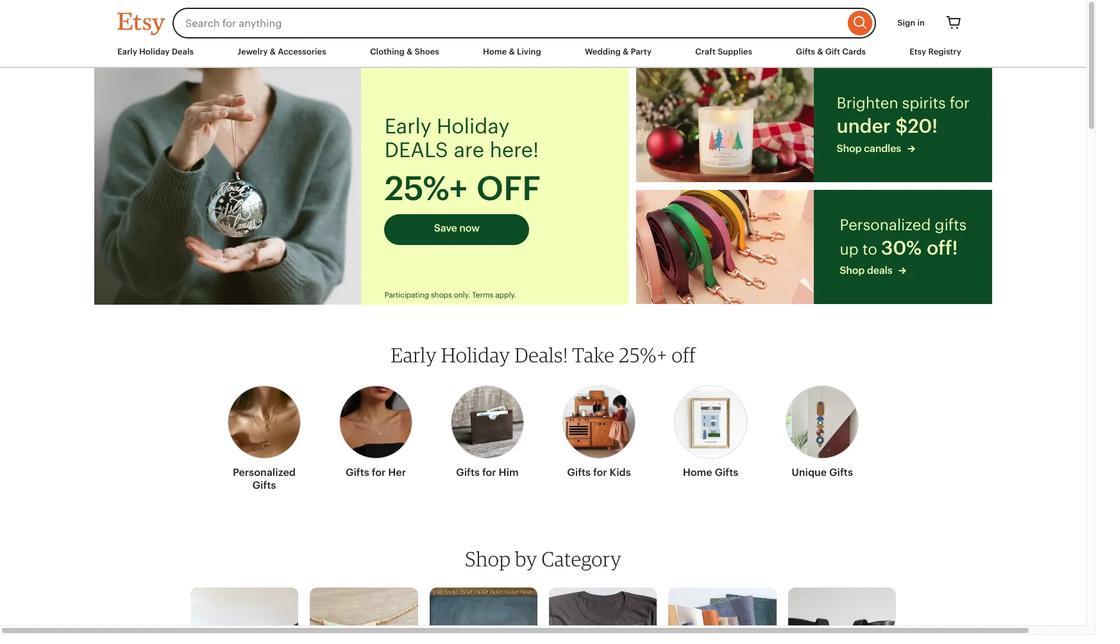 Task type: vqa. For each thing, say whether or not it's contained in the screenshot.
Seller.
no



Task type: locate. For each thing, give the bounding box(es) containing it.
& left party
[[623, 47, 629, 56]]

gifts for him
[[456, 467, 519, 479]]

4 & from the left
[[623, 47, 629, 56]]

jewelry
[[238, 47, 268, 56]]

0 vertical spatial holiday
[[139, 47, 170, 56]]

wedding & party link
[[585, 46, 652, 58]]

category
[[542, 547, 622, 571]]

menu bar
[[117, 46, 970, 68]]

& left shoes
[[407, 47, 413, 56]]

0 vertical spatial early
[[117, 47, 137, 56]]

a festive scene featuring a candle shown with a holiday message and colorfully illustrated trees on its label. image
[[637, 68, 815, 182]]

holiday left deals
[[139, 47, 170, 56]]

1 vertical spatial personalized
[[233, 467, 296, 479]]

2 & from the left
[[407, 47, 413, 56]]

save
[[434, 222, 457, 234]]

for right spirits
[[950, 95, 970, 112]]

for
[[950, 95, 970, 112], [372, 467, 386, 479], [483, 467, 497, 479], [594, 467, 608, 479]]

for for gifts for him
[[483, 467, 497, 479]]

personalized for gifts
[[233, 467, 296, 479]]

0 vertical spatial personalized
[[840, 216, 931, 234]]

& for jewelry
[[270, 47, 276, 56]]

early left deals
[[117, 47, 137, 56]]

gifts inside menu bar
[[797, 47, 816, 56]]

for for gifts for her
[[372, 467, 386, 479]]

Search for anything text field
[[173, 8, 845, 39]]

holiday inside menu bar
[[139, 47, 170, 56]]

0 horizontal spatial home
[[483, 47, 507, 56]]

shop down 'up'
[[840, 265, 865, 277]]

personalized gifts
[[840, 216, 967, 234]]

&
[[270, 47, 276, 56], [407, 47, 413, 56], [509, 47, 515, 56], [623, 47, 629, 56], [818, 47, 824, 56]]

registry
[[929, 47, 962, 56]]

personalized
[[840, 216, 931, 234], [233, 467, 296, 479]]

early down participating
[[391, 343, 437, 367]]

gifts for her link
[[340, 378, 413, 485]]

unique
[[792, 467, 827, 479]]

holiday for deals are here!
[[437, 115, 510, 138]]

early
[[117, 47, 137, 56], [385, 115, 432, 138], [391, 343, 437, 367]]

jewelry & accessories menu item
[[238, 47, 327, 56]]

holiday inside early holiday deals are here!
[[437, 115, 510, 138]]

holiday down 'only.'
[[441, 343, 511, 367]]

early for early holiday deals are here!
[[385, 115, 432, 138]]

terms apply.
[[472, 291, 517, 300]]

& left living
[[509, 47, 515, 56]]

shop inside 'brighten spirits for under $20! shop candles'
[[837, 143, 862, 155]]

2 vertical spatial holiday
[[441, 343, 511, 367]]

accessories
[[278, 47, 327, 56]]

etsy registry
[[910, 47, 962, 56]]

& for clothing
[[407, 47, 413, 56]]

under $20!
[[837, 115, 938, 138]]

early for early holiday deals
[[117, 47, 137, 56]]

holiday for deals!
[[441, 343, 511, 367]]

brighten spirits for under $20! shop candles
[[837, 95, 970, 155]]

early inside early holiday deals are here!
[[385, 115, 432, 138]]

off
[[672, 343, 696, 367]]

deals!
[[515, 343, 568, 367]]

craft supplies menu item
[[696, 47, 753, 56]]

1 horizontal spatial personalized
[[840, 216, 931, 234]]

gifts inside personalized gifts
[[253, 479, 276, 492]]

spirits
[[903, 95, 946, 112]]

home
[[483, 47, 507, 56], [683, 467, 713, 479]]

shoes
[[415, 47, 440, 56]]

gifts for kids link
[[563, 378, 636, 485]]

deals are here!
[[385, 139, 539, 162]]

wedding & party
[[585, 47, 652, 56]]

shop by category
[[465, 547, 622, 571]]

gifts & gift cards link
[[797, 46, 866, 58]]

1 & from the left
[[270, 47, 276, 56]]

home & living
[[483, 47, 542, 56]]

early holiday deals link
[[117, 46, 194, 58]]

shop left candles on the top
[[837, 143, 862, 155]]

deals
[[172, 47, 194, 56]]

early holiday deals are here!
[[385, 115, 539, 162]]

participating
[[385, 291, 429, 300]]

up to 30% off! shop deals
[[840, 237, 959, 277]]

etsy
[[910, 47, 927, 56]]

candles
[[865, 143, 902, 155]]

shops
[[431, 291, 452, 300]]

to
[[863, 241, 878, 258]]

25%+
[[619, 343, 668, 367]]

1 vertical spatial shop
[[840, 265, 865, 277]]

5 & from the left
[[818, 47, 824, 56]]

for left her
[[372, 467, 386, 479]]

personalized for gifts
[[840, 216, 931, 234]]

& inside 'link'
[[270, 47, 276, 56]]

early inside menu bar
[[117, 47, 137, 56]]

holiday
[[139, 47, 170, 56], [437, 115, 510, 138], [441, 343, 511, 367]]

shop
[[837, 143, 862, 155], [840, 265, 865, 277], [465, 547, 511, 571]]

shop left by
[[465, 547, 511, 571]]

shop inside up to 30% off! shop deals
[[840, 265, 865, 277]]

gifts
[[797, 47, 816, 56], [346, 467, 370, 479], [456, 467, 480, 479], [568, 467, 591, 479], [715, 467, 739, 479], [830, 467, 854, 479], [253, 479, 276, 492]]

unique gifts
[[792, 467, 854, 479]]

sign
[[898, 18, 916, 28]]

gifts for kids
[[568, 467, 631, 479]]

1 vertical spatial home
[[683, 467, 713, 479]]

0 horizontal spatial personalized
[[233, 467, 296, 479]]

wedding
[[585, 47, 621, 56]]

home for home gifts
[[683, 467, 713, 479]]

holiday up deals are here!
[[437, 115, 510, 138]]

& left the gift
[[818, 47, 824, 56]]

craft supplies
[[696, 47, 753, 56]]

none search field inside sign in "banner"
[[173, 8, 877, 39]]

a collection of multi-colored dog leashes with rose gold latches, which can be customized with a pet name. image
[[637, 190, 815, 304]]

craft
[[696, 47, 716, 56]]

1 horizontal spatial home
[[683, 467, 713, 479]]

2 vertical spatial early
[[391, 343, 437, 367]]

1 vertical spatial holiday
[[437, 115, 510, 138]]

kids
[[610, 467, 631, 479]]

for left kids
[[594, 467, 608, 479]]

early up deals are here!
[[385, 115, 432, 138]]

1 vertical spatial early
[[385, 115, 432, 138]]

& right jewelry
[[270, 47, 276, 56]]

3 & from the left
[[509, 47, 515, 56]]

home & living link
[[483, 46, 542, 58]]

0 vertical spatial home
[[483, 47, 507, 56]]

0 vertical spatial shop
[[837, 143, 862, 155]]

clothing
[[370, 47, 405, 56]]

None search field
[[173, 8, 877, 39]]

in
[[918, 18, 926, 28]]

take
[[573, 343, 615, 367]]

shop candles link
[[837, 142, 970, 156]]

holiday for deals
[[139, 47, 170, 56]]

gifts for him link
[[451, 378, 524, 485]]

save now link
[[385, 214, 530, 245]]

25%+ off
[[385, 169, 541, 207]]

for left him
[[483, 467, 497, 479]]

jewelry & accessories link
[[238, 46, 327, 58]]

etsy registry link
[[910, 46, 962, 58]]



Task type: describe. For each thing, give the bounding box(es) containing it.
gift
[[826, 47, 841, 56]]

2 vertical spatial shop
[[465, 547, 511, 571]]

gifts for her
[[346, 467, 406, 479]]

early for early holiday deals! take 25%+ off
[[391, 343, 437, 367]]

participating shops only. terms apply.
[[385, 291, 517, 300]]

cards
[[843, 47, 866, 56]]

clothing & shoes link
[[370, 46, 440, 58]]

unique gifts link
[[786, 378, 859, 485]]

her
[[388, 467, 406, 479]]

save now
[[434, 222, 480, 234]]

personalized gifts
[[233, 467, 296, 492]]

clothing & shoes menu item
[[370, 47, 440, 56]]

& for home
[[509, 47, 515, 56]]

sign in button
[[888, 11, 935, 35]]

& for gifts
[[818, 47, 824, 56]]

craft supplies link
[[696, 46, 753, 58]]

early holiday deals
[[117, 47, 194, 56]]

him
[[499, 467, 519, 479]]

for for gifts for kids
[[594, 467, 608, 479]]

a personalized ornament commemorating a child's first holiday featuring ornate lettering and subtle patterns. image
[[94, 68, 362, 305]]

home & living menu item
[[483, 47, 542, 56]]

up
[[840, 241, 859, 258]]

jewelry & accessories
[[238, 47, 327, 56]]

sign in
[[898, 18, 926, 28]]

home gifts link
[[675, 378, 748, 485]]

supplies
[[718, 47, 753, 56]]

now
[[460, 222, 480, 234]]

home gifts
[[683, 467, 739, 479]]

by
[[516, 547, 538, 571]]

only.
[[454, 291, 471, 300]]

gifts & gift cards menu item
[[797, 47, 866, 56]]

party
[[631, 47, 652, 56]]

shop deals link
[[840, 264, 967, 278]]

30% off!
[[882, 237, 959, 259]]

personalized gifts link
[[228, 378, 301, 497]]

early holiday deals! take 25%+ off
[[391, 343, 696, 367]]

menu bar containing early holiday deals
[[117, 46, 970, 68]]

living
[[517, 47, 542, 56]]

for inside 'brighten spirits for under $20! shop candles'
[[950, 95, 970, 112]]

wedding & party menu item
[[585, 47, 652, 56]]

deals
[[868, 265, 893, 277]]

gifts
[[935, 216, 967, 234]]

gifts & gift cards
[[797, 47, 866, 56]]

& for wedding
[[623, 47, 629, 56]]

clothing & shoes
[[370, 47, 440, 56]]

sign in banner
[[94, 0, 993, 46]]

home for home & living
[[483, 47, 507, 56]]

brighten
[[837, 95, 899, 112]]



